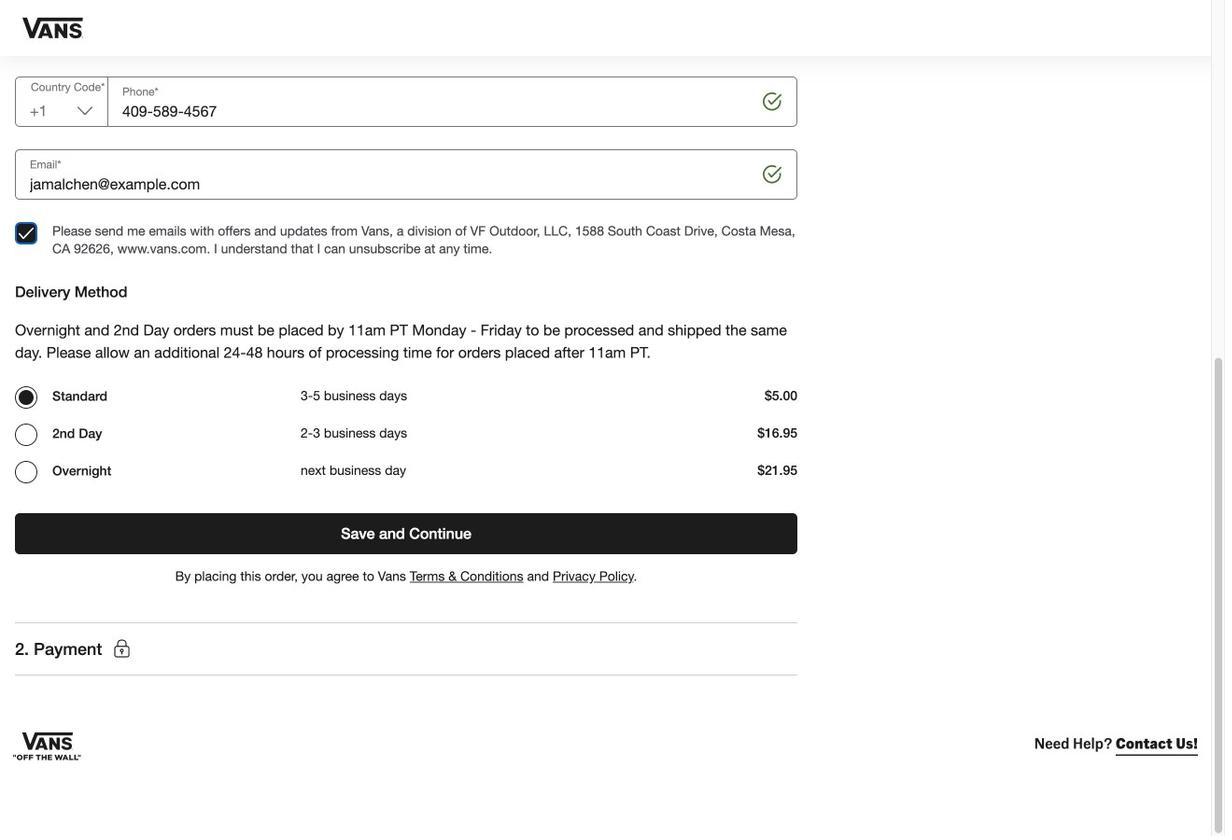Task type: locate. For each thing, give the bounding box(es) containing it.
None checkbox
[[15, 222, 37, 245]]

None text field
[[16, 5, 398, 53]]

vans image
[[13, 732, 81, 762]]

None email field
[[15, 149, 797, 200]]

None text field
[[414, 4, 797, 54]]



Task type: vqa. For each thing, say whether or not it's contained in the screenshot.
https://images.vans.com/is/image/VansBrand/HO23%5FKNU%20MID%5FPT2%5FKHAKI%5FMOBILESECONDARY%5FH2T%5F398x498?wid=398
no



Task type: describe. For each thing, give the bounding box(es) containing it.
home page image
[[22, 0, 83, 58]]

Phone telephone field
[[107, 77, 797, 127]]



